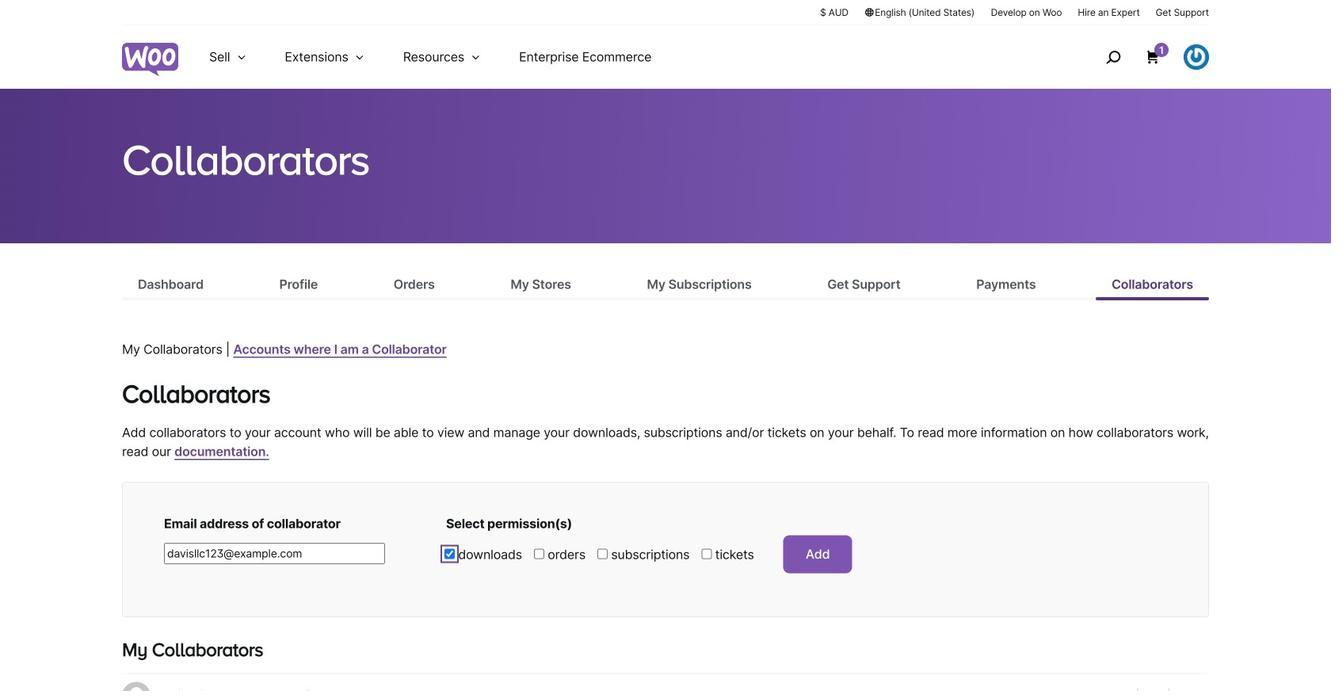 Task type: locate. For each thing, give the bounding box(es) containing it.
None checkbox
[[534, 549, 545, 559], [702, 549, 712, 559], [534, 549, 545, 559], [702, 549, 712, 559]]

search image
[[1101, 44, 1127, 70]]

None checkbox
[[445, 549, 455, 559], [598, 549, 608, 559], [445, 549, 455, 559], [598, 549, 608, 559]]



Task type: describe. For each thing, give the bounding box(es) containing it.
service navigation menu element
[[1073, 31, 1210, 83]]

open account menu image
[[1184, 44, 1210, 70]]



Task type: vqa. For each thing, say whether or not it's contained in the screenshot.
checkbox
yes



